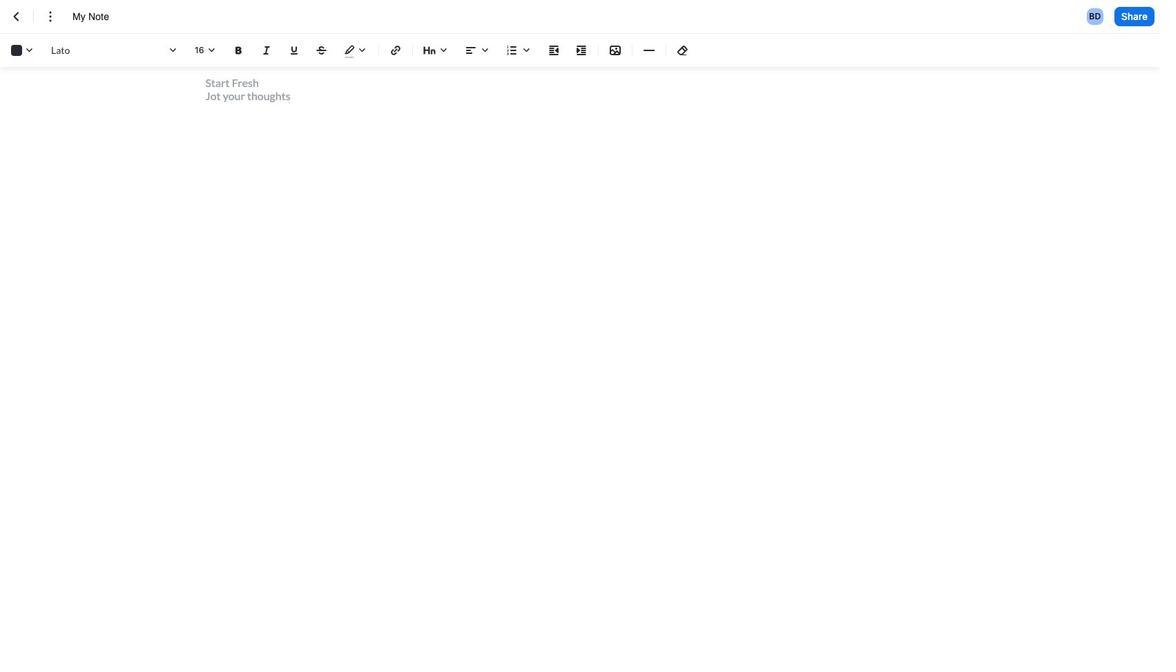 Task type: vqa. For each thing, say whether or not it's contained in the screenshot.
decrease indent image
yes



Task type: locate. For each thing, give the bounding box(es) containing it.
all notes image
[[8, 8, 25, 25]]

strikethrough image
[[314, 42, 330, 59]]

italic image
[[258, 42, 275, 59]]

clear style image
[[675, 42, 692, 59]]

link image
[[388, 42, 404, 59]]

decrease indent image
[[546, 42, 562, 59]]

None text field
[[73, 10, 154, 24]]

increase indent image
[[573, 42, 590, 59]]

insert image image
[[607, 42, 624, 59]]



Task type: describe. For each thing, give the bounding box(es) containing it.
bold image
[[231, 42, 247, 59]]

underline image
[[286, 42, 303, 59]]

more image
[[42, 8, 59, 25]]

divider line image
[[644, 45, 655, 56]]



